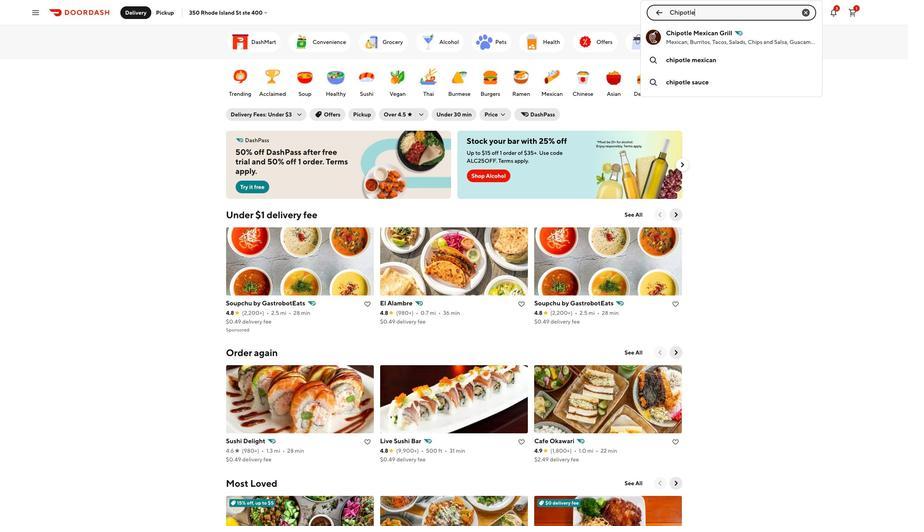 Task type: locate. For each thing, give the bounding box(es) containing it.
1 vertical spatial previous button of carousel image
[[656, 479, 664, 487]]

1 previous button of carousel image from the top
[[656, 349, 664, 357]]

next button of carousel image
[[679, 38, 686, 46], [672, 211, 680, 219], [672, 479, 680, 487]]

return from search image
[[655, 8, 664, 17]]

next button of carousel image for previous button of carousel icon
[[672, 211, 680, 219]]

0 vertical spatial previous button of carousel image
[[656, 349, 664, 357]]

dashmart image
[[231, 32, 250, 52]]

0 items, open order cart image
[[848, 8, 858, 17]]

offers image
[[576, 32, 595, 52]]

2 vertical spatial next button of carousel image
[[672, 479, 680, 487]]

1 vertical spatial next button of carousel image
[[679, 161, 686, 169]]

health image
[[523, 32, 542, 52]]

previous button of carousel image
[[656, 349, 664, 357], [656, 479, 664, 487]]

2 previous button of carousel image from the top
[[656, 479, 664, 487]]

grocery image
[[362, 32, 381, 52]]

0 vertical spatial next button of carousel image
[[679, 38, 686, 46]]

next button of carousel image
[[679, 77, 686, 85], [679, 161, 686, 169], [672, 349, 680, 357]]

1 vertical spatial next button of carousel image
[[672, 211, 680, 219]]

flowers image
[[680, 32, 699, 52]]



Task type: describe. For each thing, give the bounding box(es) containing it.
notification bell image
[[829, 8, 839, 17]]

Store search: begin typing to search for stores available on DoorDash text field
[[670, 8, 794, 17]]

convenience image
[[292, 32, 311, 52]]

clear search input image
[[802, 8, 811, 17]]

previous button of carousel image
[[656, 211, 664, 219]]

alcohol image
[[419, 32, 438, 52]]

next button of carousel image for first previous button of carousel image from the bottom
[[672, 479, 680, 487]]

retail image
[[629, 32, 648, 52]]

open menu image
[[31, 8, 40, 17]]

pets image
[[475, 32, 494, 52]]

2 vertical spatial next button of carousel image
[[672, 349, 680, 357]]

0 vertical spatial next button of carousel image
[[679, 77, 686, 85]]



Task type: vqa. For each thing, say whether or not it's contained in the screenshot.
the rightmost staff
no



